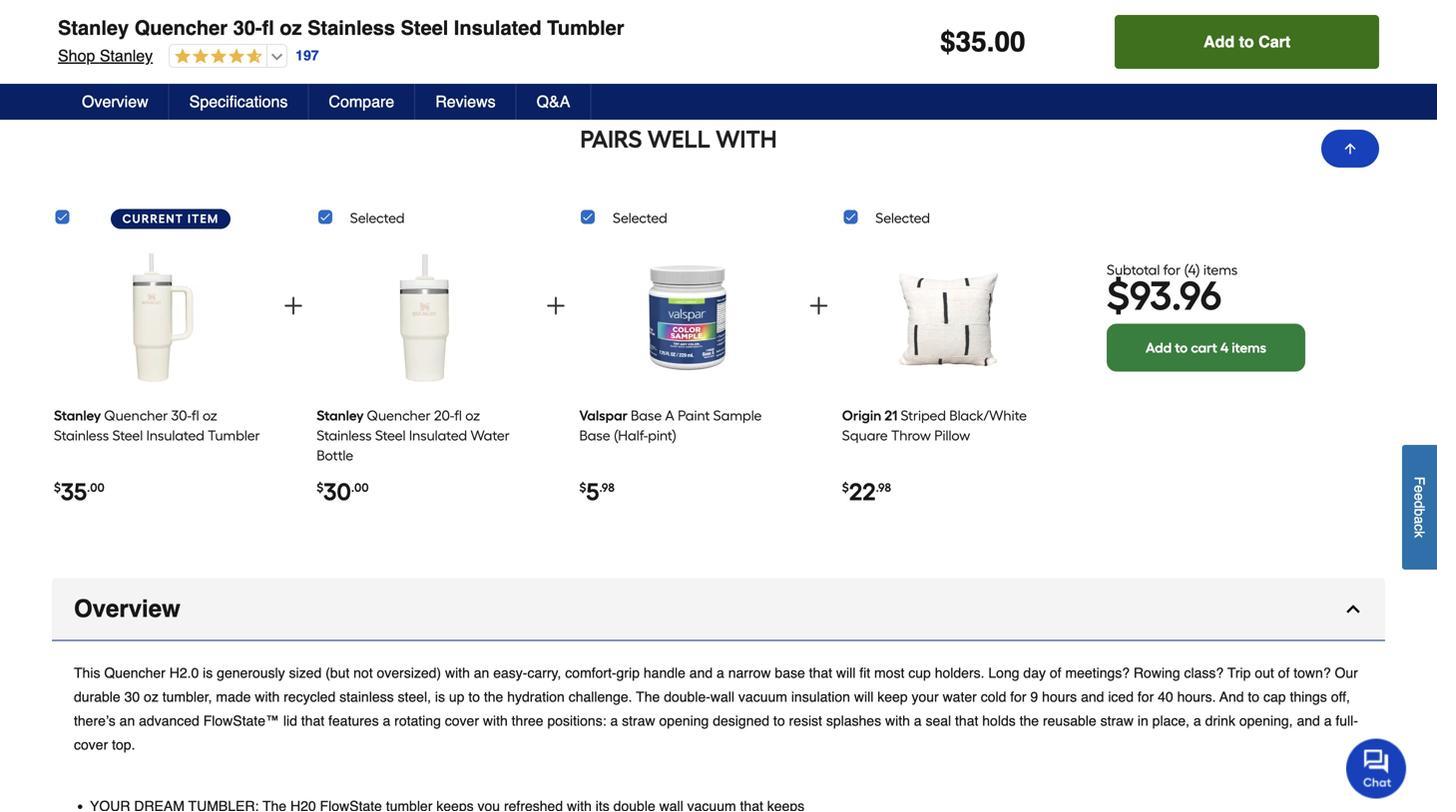 Task type: vqa. For each thing, say whether or not it's contained in the screenshot.
oz in the Stanley Quencher 30-Fl Oz Stainless Steel Insulated Tumbler Item # 5230208 | Model # 10-10827-091
yes



Task type: describe. For each thing, give the bounding box(es) containing it.
$ 30 .00
[[317, 478, 369, 507]]

a inside button
[[1412, 517, 1428, 524]]

generously
[[217, 666, 285, 682]]

22 list item
[[842, 238, 1059, 535]]

out
[[1255, 666, 1275, 682]]

learn more link
[[985, 46, 1057, 66]]

197 down 091
[[290, 64, 313, 80]]

add for add to cart
[[1204, 32, 1235, 51]]

overview for top overview button
[[82, 92, 148, 111]]

black/white
[[950, 407, 1027, 424]]

a up wall
[[717, 666, 725, 682]]

with down generously
[[255, 690, 280, 705]]

cold
[[981, 690, 1007, 705]]

2 horizontal spatial and
[[1297, 713, 1321, 729]]

30 inside this quencher h2.0 is generously sized (but not oversized) with an easy-carry, comfort-grip handle and a narrow base that will fit most cup holders. long day of meetings? rowing class? trip out of town? our durable 30 oz tumbler, made with recycled stainless steel, is up to the hydration challenge. the double-wall vacuum insulation will keep your water cold for 9 hours and iced for 40 hours. and to cap things off, there's an advanced flowstate™ lid that features a rotating cover with three positions: a straw opening designed to resist splashes with a seal that  holds the reusable straw in place, a drink opening, and a full- cover top.
[[124, 690, 140, 705]]

plus image for 30
[[544, 294, 568, 318]]

quencher inside stanley quencher 30-fl oz stainless steel insulated tumbler item # 5230208 | model # 10-10827-091
[[129, 8, 222, 31]]

197 right 091
[[296, 48, 319, 64]]

0 horizontal spatial is
[[203, 666, 213, 682]]

our
[[1335, 666, 1359, 682]]

full-
[[1336, 713, 1359, 729]]

2 horizontal spatial that
[[956, 713, 979, 729]]

items inside "link"
[[1232, 339, 1267, 356]]

1 straw from the left
[[622, 713, 656, 729]]

c
[[1412, 524, 1428, 531]]

hours.
[[1178, 690, 1217, 705]]

30- for stanley quencher 30-fl oz stainless steel insulated tumbler
[[233, 16, 262, 39]]

$ inside "subtotal for ( 4 ) items $ 93 .96"
[[1107, 272, 1130, 320]]

reviews button
[[416, 84, 517, 120]]

stanley left model
[[100, 46, 153, 65]]

stanley inside stanley quencher 30-fl oz stainless steel insulated tumbler item # 5230208 | model # 10-10827-091
[[52, 8, 123, 31]]

positions:
[[548, 713, 607, 729]]

water
[[943, 690, 977, 705]]

add for add to cart 4 items
[[1146, 339, 1172, 356]]

00
[[995, 26, 1026, 58]]

30 inside list item
[[324, 478, 351, 507]]

cap
[[1264, 690, 1287, 705]]

$ for $ 5 .98
[[580, 481, 587, 495]]

learn
[[985, 48, 1021, 64]]

flowstate™
[[203, 713, 280, 729]]

selected for 30
[[350, 210, 405, 227]]

designed
[[713, 713, 770, 729]]

stanley left the | in the left of the page
[[58, 16, 129, 39]]

stanley quencher 20-fl oz stainless steel insulated water bottle image
[[360, 245, 490, 391]]

your inside return your new, unused item in-store or ship it back to us free of charge.
[[981, 29, 1008, 44]]

bottle
[[317, 447, 354, 464]]

$ 35 .00
[[54, 478, 105, 507]]

with
[[716, 125, 777, 154]]

valspar base a paint sample base (half-pint) image
[[623, 245, 753, 391]]

1 e from the top
[[1412, 485, 1428, 493]]

pint)
[[648, 427, 677, 444]]

comfort-
[[565, 666, 617, 682]]

plus image for 35
[[281, 294, 305, 318]]

insulated inside quencher 30-fl oz stainless steel insulated tumbler
[[146, 427, 205, 444]]

a left drink
[[1194, 713, 1202, 729]]

1 vertical spatial an
[[119, 713, 135, 729]]

$ for $ 22 .98
[[842, 481, 849, 495]]

charge.
[[935, 48, 982, 64]]

1 horizontal spatial and
[[1081, 690, 1105, 705]]

chat invite button image
[[1347, 738, 1408, 799]]

|
[[149, 38, 153, 54]]

30- inside quencher 30-fl oz stainless steel insulated tumbler
[[171, 407, 192, 424]]

4 for add to cart 4 items
[[1221, 339, 1229, 356]]

the
[[636, 690, 660, 705]]

return
[[935, 29, 977, 44]]

store
[[1140, 29, 1171, 44]]

stanley quencher 30-fl oz stainless steel insulated tumbler image
[[97, 245, 227, 391]]

add to cart 4 items
[[1146, 339, 1267, 356]]

35 for .00
[[61, 478, 87, 507]]

compare button
[[309, 84, 416, 120]]

top.
[[112, 737, 135, 753]]

subtotal for ( 4 ) items $ 93 .96
[[1107, 261, 1238, 320]]

made
[[216, 690, 251, 705]]

base
[[775, 666, 806, 682]]

cart
[[1192, 339, 1218, 356]]

stanley inside 30 list item
[[317, 407, 364, 424]]

double-
[[664, 690, 711, 705]]

add to cart button
[[1116, 15, 1380, 69]]

sized
[[289, 666, 322, 682]]

fit
[[860, 666, 871, 682]]

carry,
[[528, 666, 562, 682]]

selected for 5
[[613, 210, 668, 227]]

1 horizontal spatial an
[[474, 666, 490, 682]]

cart
[[1259, 32, 1291, 51]]

grip
[[617, 666, 640, 682]]

origin 21
[[842, 407, 898, 424]]

overview for bottommost overview button
[[74, 596, 180, 623]]

quencher inside quencher 30-fl oz stainless steel insulated tumbler
[[104, 407, 168, 424]]

4.6 stars image down 10- on the left of page
[[164, 64, 257, 82]]

stanley quencher 30-fl oz stainless steel insulated tumbler item # 5230208 | model # 10-10827-091
[[52, 8, 619, 54]]

holders.
[[935, 666, 985, 682]]

a left rotating
[[383, 713, 391, 729]]

steel,
[[398, 690, 431, 705]]

of inside return your new, unused item in-store or ship it back to us free of charge.
[[1327, 29, 1339, 44]]

to inside return your new, unused item in-store or ship it back to us free of charge.
[[1265, 29, 1277, 44]]

better together heading
[[52, 123, 1306, 155]]

items inside "subtotal for ( 4 ) items $ 93 .96"
[[1204, 261, 1238, 278]]

1 vertical spatial overview button
[[52, 579, 1386, 642]]

1 horizontal spatial of
[[1279, 666, 1290, 682]]

your inside this quencher h2.0 is generously sized (but not oversized) with an easy-carry, comfort-grip handle and a narrow base that will fit most cup holders. long day of meetings? rowing class? trip out of town? our durable 30 oz tumbler, made with recycled stainless steel, is up to the hydration challenge. the double-wall vacuum insulation will keep your water cold for 9 hours and iced for 40 hours. and to cap things off, there's an advanced flowstate™ lid that features a rotating cover with three positions: a straw opening designed to resist splashes with a seal that  holds the reusable straw in place, a drink opening, and a full- cover top.
[[912, 690, 939, 705]]

4 for subtotal for ( 4 ) items $ 93 .96
[[1189, 261, 1197, 278]]

keep
[[878, 690, 908, 705]]

a down challenge.
[[611, 713, 618, 729]]

free
[[1299, 29, 1323, 44]]

new,
[[1012, 29, 1041, 44]]

.00 for 30
[[351, 481, 369, 495]]

challenge.
[[569, 690, 633, 705]]

10-
[[207, 38, 228, 54]]

drink
[[1206, 713, 1236, 729]]

square
[[842, 427, 888, 444]]

f
[[1412, 477, 1428, 485]]

opening,
[[1240, 713, 1294, 729]]

0 horizontal spatial of
[[1050, 666, 1062, 682]]

pairs well with
[[581, 125, 777, 154]]

oz inside quencher 30-fl oz stainless steel insulated tumbler
[[203, 407, 217, 424]]

back
[[1232, 29, 1261, 44]]

.98 for 5
[[600, 481, 615, 495]]

to inside button
[[1240, 32, 1255, 51]]

steel inside quencher 30-fl oz stainless steel insulated tumbler
[[112, 427, 143, 444]]

1 vertical spatial is
[[435, 690, 445, 705]]

not
[[354, 666, 373, 682]]

iced
[[1109, 690, 1134, 705]]

1 horizontal spatial that
[[809, 666, 833, 682]]

to inside "link"
[[1175, 339, 1188, 356]]

specifications button
[[169, 84, 309, 120]]

shop left the | in the left of the page
[[58, 46, 95, 65]]

more
[[1025, 48, 1057, 64]]

quencher 30-fl oz stainless steel insulated tumbler
[[54, 407, 260, 444]]

handle
[[644, 666, 686, 682]]

us
[[1281, 29, 1295, 44]]

20-
[[434, 407, 455, 424]]

21
[[885, 407, 898, 424]]

trip
[[1228, 666, 1252, 682]]

opening
[[660, 713, 709, 729]]

4.6 stars image up specifications
[[170, 48, 263, 66]]

oz inside stanley quencher 30-fl oz stainless steel insulated tumbler item # 5230208 | model # 10-10827-091
[[274, 8, 296, 31]]

091
[[271, 38, 295, 54]]

2 e from the top
[[1412, 493, 1428, 501]]

30 list item
[[317, 238, 533, 535]]

a
[[666, 407, 675, 424]]

h2.0
[[169, 666, 199, 682]]

tumbler,
[[162, 690, 212, 705]]

.98 for 22
[[876, 481, 892, 495]]

shop down "item"
[[52, 63, 89, 82]]

f e e d b a c k button
[[1403, 445, 1438, 570]]

lid
[[283, 713, 297, 729]]

tumbler for stanley quencher 30-fl oz stainless steel insulated tumbler
[[547, 16, 625, 39]]

.00 for 35
[[87, 481, 105, 495]]

tumbler inside quencher 30-fl oz stainless steel insulated tumbler
[[208, 427, 260, 444]]

add to cart 4 items link
[[1107, 324, 1306, 372]]

cup
[[909, 666, 931, 682]]



Task type: locate. For each thing, give the bounding box(es) containing it.
)
[[1197, 261, 1201, 278]]

to left cart
[[1175, 339, 1188, 356]]

$
[[941, 26, 956, 58], [1107, 272, 1130, 320], [54, 481, 61, 495], [317, 481, 324, 495], [580, 481, 587, 495], [842, 481, 849, 495]]

.
[[987, 26, 995, 58]]

22
[[849, 478, 876, 507]]

1 selected from the left
[[350, 210, 405, 227]]

overview down '5230208'
[[82, 92, 148, 111]]

.00 inside $ 35 .00
[[87, 481, 105, 495]]

item
[[1094, 29, 1121, 44]]

base down valspar
[[580, 427, 611, 444]]

pairs
[[581, 125, 643, 154]]

1 vertical spatial overview
[[74, 596, 180, 623]]

for
[[1164, 261, 1181, 278], [1011, 690, 1027, 705], [1138, 690, 1154, 705]]

$ inside $ 35 .00
[[54, 481, 61, 495]]

1 horizontal spatial your
[[981, 29, 1008, 44]]

5230208
[[91, 38, 145, 54]]

0 horizontal spatial base
[[580, 427, 611, 444]]

# right "item"
[[83, 38, 91, 54]]

.98 inside $ 5 .98
[[600, 481, 615, 495]]

0 horizontal spatial your
[[912, 690, 939, 705]]

2 vertical spatial and
[[1297, 713, 1321, 729]]

2 horizontal spatial selected
[[876, 210, 931, 227]]

stanley quencher 30-fl oz stainless steel insulated tumbler
[[58, 16, 625, 39]]

$ inside $ 5 .98
[[580, 481, 587, 495]]

35 list item
[[54, 238, 270, 535]]

a left the full-
[[1325, 713, 1332, 729]]

0 vertical spatial 30
[[324, 478, 351, 507]]

3 selected from the left
[[876, 210, 931, 227]]

0 horizontal spatial the
[[484, 690, 504, 705]]

.00
[[87, 481, 105, 495], [351, 481, 369, 495]]

# right model
[[200, 38, 207, 54]]

resist
[[789, 713, 823, 729]]

shop stanley down '5230208'
[[52, 63, 147, 82]]

0 horizontal spatial #
[[83, 38, 91, 54]]

2 plus image from the left
[[544, 294, 568, 318]]

0 horizontal spatial an
[[119, 713, 135, 729]]

learn more
[[985, 48, 1057, 64]]

.96
[[1172, 272, 1222, 320]]

9
[[1031, 690, 1039, 705]]

quencher 20-fl oz stainless steel insulated water bottle
[[317, 407, 510, 464]]

30 down bottle
[[324, 478, 351, 507]]

d
[[1412, 501, 1428, 509]]

1 vertical spatial add
[[1146, 339, 1172, 356]]

things
[[1290, 690, 1328, 705]]

to left cap
[[1249, 690, 1260, 705]]

steel inside "quencher 20-fl oz stainless steel insulated water bottle"
[[375, 427, 406, 444]]

1 horizontal spatial 35
[[956, 26, 987, 58]]

this quencher h2.0 is generously sized (but not oversized) with an easy-carry, comfort-grip handle and a narrow base that will fit most cup holders. long day of meetings? rowing class? trip out of town? our durable 30 oz tumbler, made with recycled stainless steel, is up to the hydration challenge. the double-wall vacuum insulation will keep your water cold for 9 hours and iced for 40 hours. and to cap things off, there's an advanced flowstate™ lid that features a rotating cover with three positions: a straw opening designed to resist splashes with a seal that  holds the reusable straw in place, a drink opening, and a full- cover top.
[[74, 666, 1359, 753]]

straw down the
[[622, 713, 656, 729]]

1 horizontal spatial 30
[[324, 478, 351, 507]]

quencher inside "quencher 20-fl oz stainless steel insulated water bottle"
[[367, 407, 431, 424]]

valspar
[[580, 407, 628, 424]]

0 horizontal spatial that
[[301, 713, 325, 729]]

35 for .
[[956, 26, 987, 58]]

2 .00 from the left
[[351, 481, 369, 495]]

.98 inside the $ 22 .98
[[876, 481, 892, 495]]

#
[[83, 38, 91, 54], [200, 38, 207, 54]]

is left up at the left bottom of the page
[[435, 690, 445, 705]]

throw
[[892, 427, 931, 444]]

that down water
[[956, 713, 979, 729]]

1 vertical spatial items
[[1232, 339, 1267, 356]]

4 inside "subtotal for ( 4 ) items $ 93 .96"
[[1189, 261, 1197, 278]]

1 # from the left
[[83, 38, 91, 54]]

1 horizontal spatial selected
[[613, 210, 668, 227]]

2 selected from the left
[[613, 210, 668, 227]]

for left the 40 in the bottom right of the page
[[1138, 690, 1154, 705]]

base a paint sample base (half-pint)
[[580, 407, 762, 444]]

of right out
[[1279, 666, 1290, 682]]

1 horizontal spatial #
[[200, 38, 207, 54]]

stanley down '5230208'
[[94, 63, 147, 82]]

1 vertical spatial cover
[[74, 737, 108, 753]]

0 vertical spatial and
[[690, 666, 713, 682]]

0 horizontal spatial and
[[690, 666, 713, 682]]

that up insulation
[[809, 666, 833, 682]]

1 horizontal spatial add
[[1204, 32, 1235, 51]]

items right )
[[1204, 261, 1238, 278]]

wall
[[711, 690, 735, 705]]

a left seal
[[914, 713, 922, 729]]

is right h2.0
[[203, 666, 213, 682]]

item
[[52, 38, 79, 54]]

0 vertical spatial an
[[474, 666, 490, 682]]

1 horizontal spatial cover
[[445, 713, 479, 729]]

tumbler for stanley quencher 30-fl oz stainless steel insulated tumbler item # 5230208 | model # 10-10827-091
[[541, 8, 619, 31]]

.00 inside $ 30 .00
[[351, 481, 369, 495]]

2 .98 from the left
[[876, 481, 892, 495]]

0 horizontal spatial cover
[[74, 737, 108, 753]]

$ for $ 35 .00
[[54, 481, 61, 495]]

and down the things
[[1297, 713, 1321, 729]]

arrow up image
[[1343, 141, 1359, 157]]

35
[[956, 26, 987, 58], [61, 478, 87, 507]]

0 vertical spatial add
[[1204, 32, 1235, 51]]

town?
[[1294, 666, 1332, 682]]

with down keep
[[886, 713, 911, 729]]

for inside "subtotal for ( 4 ) items $ 93 .96"
[[1164, 261, 1181, 278]]

model
[[158, 38, 196, 54]]

2 # from the left
[[200, 38, 207, 54]]

cover down 'there's'
[[74, 737, 108, 753]]

1 plus image from the left
[[281, 294, 305, 318]]

straw
[[622, 713, 656, 729], [1101, 713, 1134, 729]]

insulated inside "quencher 20-fl oz stainless steel insulated water bottle"
[[409, 427, 467, 444]]

0 vertical spatial base
[[631, 407, 662, 424]]

a up the k
[[1412, 517, 1428, 524]]

and up the double-
[[690, 666, 713, 682]]

oversized)
[[377, 666, 441, 682]]

2 straw from the left
[[1101, 713, 1134, 729]]

0 horizontal spatial 4
[[1189, 261, 1197, 278]]

2 horizontal spatial for
[[1164, 261, 1181, 278]]

shop stanley for 4.6 stars image on top of specifications
[[58, 46, 153, 65]]

steel inside stanley quencher 30-fl oz stainless steel insulated tumbler item # 5230208 | model # 10-10827-091
[[395, 8, 443, 31]]

an up top.
[[119, 713, 135, 729]]

quencher inside this quencher h2.0 is generously sized (but not oversized) with an easy-carry, comfort-grip handle and a narrow base that will fit most cup holders. long day of meetings? rowing class? trip out of town? our durable 30 oz tumbler, made with recycled stainless steel, is up to the hydration challenge. the double-wall vacuum insulation will keep your water cold for 9 hours and iced for 40 hours. and to cap things off, there's an advanced flowstate™ lid that features a rotating cover with three positions: a straw opening designed to resist splashes with a seal that  holds the reusable straw in place, a drink opening, and a full- cover top.
[[104, 666, 166, 682]]

30- up '10827-'
[[227, 8, 256, 31]]

oz inside "quencher 20-fl oz stainless steel insulated water bottle"
[[466, 407, 480, 424]]

1 vertical spatial and
[[1081, 690, 1105, 705]]

of right free
[[1327, 29, 1339, 44]]

1 vertical spatial base
[[580, 427, 611, 444]]

overview button up the narrow
[[52, 579, 1386, 642]]

0 vertical spatial is
[[203, 666, 213, 682]]

stainless inside "quencher 20-fl oz stainless steel insulated water bottle"
[[317, 427, 372, 444]]

meetings?
[[1066, 666, 1130, 682]]

advanced
[[139, 713, 200, 729]]

4 right cart
[[1221, 339, 1229, 356]]

1 horizontal spatial base
[[631, 407, 662, 424]]

current
[[122, 212, 184, 226]]

in-
[[1125, 29, 1140, 44]]

2 horizontal spatial of
[[1327, 29, 1339, 44]]

40
[[1158, 690, 1174, 705]]

stanley up "item"
[[52, 8, 123, 31]]

5 list item
[[580, 238, 796, 535]]

1 vertical spatial 30
[[124, 690, 140, 705]]

0 horizontal spatial add
[[1146, 339, 1172, 356]]

your up learn
[[981, 29, 1008, 44]]

0 vertical spatial 35
[[956, 26, 987, 58]]

0 horizontal spatial 30
[[124, 690, 140, 705]]

shop stanley left model
[[58, 46, 153, 65]]

overview button down '5230208'
[[62, 84, 169, 120]]

tumbler inside stanley quencher 30-fl oz stainless steel insulated tumbler item # 5230208 | model # 10-10827-091
[[541, 8, 619, 31]]

1 .98 from the left
[[600, 481, 615, 495]]

q&a
[[537, 92, 571, 111]]

(half-
[[614, 427, 648, 444]]

1 horizontal spatial .00
[[351, 481, 369, 495]]

4 inside add to cart 4 items "link"
[[1221, 339, 1229, 356]]

with up up at the left bottom of the page
[[445, 666, 470, 682]]

1 horizontal spatial straw
[[1101, 713, 1134, 729]]

to
[[1265, 29, 1277, 44], [1240, 32, 1255, 51], [1175, 339, 1188, 356], [469, 690, 480, 705], [1249, 690, 1260, 705], [774, 713, 785, 729]]

1 vertical spatial 4
[[1221, 339, 1229, 356]]

q&a button
[[517, 84, 592, 120]]

0 vertical spatial will
[[837, 666, 856, 682]]

to left us on the top right of the page
[[1265, 29, 1277, 44]]

.00 down bottle
[[351, 481, 369, 495]]

.98 down (half-
[[600, 481, 615, 495]]

1 horizontal spatial .98
[[876, 481, 892, 495]]

0 horizontal spatial selected
[[350, 210, 405, 227]]

reviews
[[436, 92, 496, 111]]

features
[[329, 713, 379, 729]]

0 vertical spatial items
[[1204, 261, 1238, 278]]

oz inside this quencher h2.0 is generously sized (but not oversized) with an easy-carry, comfort-grip handle and a narrow base that will fit most cup holders. long day of meetings? rowing class? trip out of town? our durable 30 oz tumbler, made with recycled stainless steel, is up to the hydration challenge. the double-wall vacuum insulation will keep your water cold for 9 hours and iced for 40 hours. and to cap things off, there's an advanced flowstate™ lid that features a rotating cover with three positions: a straw opening designed to resist splashes with a seal that  holds the reusable straw in place, a drink opening, and a full- cover top.
[[144, 690, 159, 705]]

2 horizontal spatial plus image
[[807, 294, 831, 318]]

.98 down square
[[876, 481, 892, 495]]

to left resist
[[774, 713, 785, 729]]

the down 9
[[1020, 713, 1040, 729]]

item number 5 2 3 0 2 0 8 and model number 1 0 - 1 0 8 2 7 - 0 9 1 element
[[52, 36, 1386, 56]]

overview up this
[[74, 596, 180, 623]]

an left easy-
[[474, 666, 490, 682]]

will left fit
[[837, 666, 856, 682]]

origin
[[842, 407, 882, 424]]

1 .00 from the left
[[87, 481, 105, 495]]

fl inside quencher 30-fl oz stainless steel insulated tumbler
[[192, 407, 199, 424]]

1 horizontal spatial 4
[[1221, 339, 1229, 356]]

$ 22 .98
[[842, 478, 892, 507]]

0 vertical spatial your
[[981, 29, 1008, 44]]

will down fit
[[855, 690, 874, 705]]

your down cup
[[912, 690, 939, 705]]

fl inside stanley quencher 30-fl oz stainless steel insulated tumbler item # 5230208 | model # 10-10827-091
[[256, 8, 268, 31]]

to right up at the left bottom of the page
[[469, 690, 480, 705]]

0 vertical spatial 4
[[1189, 261, 1197, 278]]

selected for 22
[[876, 210, 931, 227]]

4.6 stars image
[[170, 48, 263, 66], [164, 64, 257, 82]]

3 plus image from the left
[[807, 294, 831, 318]]

e
[[1412, 485, 1428, 493], [1412, 493, 1428, 501]]

0 horizontal spatial for
[[1011, 690, 1027, 705]]

e up d
[[1412, 485, 1428, 493]]

a
[[1412, 517, 1428, 524], [717, 666, 725, 682], [383, 713, 391, 729], [611, 713, 618, 729], [914, 713, 922, 729], [1194, 713, 1202, 729], [1325, 713, 1332, 729]]

or
[[1175, 29, 1187, 44]]

e up b
[[1412, 493, 1428, 501]]

stainless inside quencher 30-fl oz stainless steel insulated tumbler
[[54, 427, 109, 444]]

add inside "link"
[[1146, 339, 1172, 356]]

stanley up bottle
[[317, 407, 364, 424]]

seal
[[926, 713, 952, 729]]

hydration
[[507, 690, 565, 705]]

with
[[445, 666, 470, 682], [255, 690, 280, 705], [483, 713, 508, 729], [886, 713, 911, 729]]

30 right durable
[[124, 690, 140, 705]]

1 horizontal spatial is
[[435, 690, 445, 705]]

30- down stanley quencher 30-fl oz stainless steel insulated tumbler image
[[171, 407, 192, 424]]

cover down up at the left bottom of the page
[[445, 713, 479, 729]]

30- inside stanley quencher 30-fl oz stainless steel insulated tumbler item # 5230208 | model # 10-10827-091
[[227, 8, 256, 31]]

add inside button
[[1204, 32, 1235, 51]]

and down meetings?
[[1081, 690, 1105, 705]]

the down easy-
[[484, 690, 504, 705]]

origin 21 striped black/white square throw pillow image
[[886, 245, 1015, 391]]

shop stanley for 4.6 stars image underneath 10- on the left of page
[[52, 63, 147, 82]]

straw down "iced" at the bottom right of the page
[[1101, 713, 1134, 729]]

ship
[[1191, 29, 1217, 44]]

b
[[1412, 509, 1428, 517]]

chevron up image
[[1344, 600, 1364, 620]]

base left a
[[631, 407, 662, 424]]

0 horizontal spatial 35
[[61, 478, 87, 507]]

1 vertical spatial the
[[1020, 713, 1040, 729]]

0 vertical spatial overview button
[[62, 84, 169, 120]]

recycled
[[284, 690, 336, 705]]

insulated inside stanley quencher 30-fl oz stainless steel insulated tumbler item # 5230208 | model # 10-10827-091
[[448, 8, 536, 31]]

$ for $ 30 .00
[[317, 481, 324, 495]]

this
[[74, 666, 100, 682]]

0 horizontal spatial plus image
[[281, 294, 305, 318]]

1 horizontal spatial the
[[1020, 713, 1040, 729]]

long
[[989, 666, 1020, 682]]

plus image for 5
[[807, 294, 831, 318]]

1 horizontal spatial for
[[1138, 690, 1154, 705]]

0 horizontal spatial .98
[[600, 481, 615, 495]]

0 vertical spatial the
[[484, 690, 504, 705]]

0 horizontal spatial straw
[[622, 713, 656, 729]]

10827-
[[228, 38, 271, 54]]

water
[[471, 427, 510, 444]]

striped black/white square throw pillow
[[842, 407, 1027, 444]]

items right cart
[[1232, 339, 1267, 356]]

30- for stanley quencher 30-fl oz stainless steel insulated tumbler item # 5230208 | model # 10-10827-091
[[227, 8, 256, 31]]

.00 down quencher 30-fl oz stainless steel insulated tumbler
[[87, 481, 105, 495]]

1 horizontal spatial plus image
[[544, 294, 568, 318]]

35 inside 35 list item
[[61, 478, 87, 507]]

for left 9
[[1011, 690, 1027, 705]]

of right day
[[1050, 666, 1062, 682]]

stanley up $ 35 .00
[[54, 407, 101, 424]]

selected
[[350, 210, 405, 227], [613, 210, 668, 227], [876, 210, 931, 227]]

30-
[[227, 8, 256, 31], [233, 16, 262, 39], [171, 407, 192, 424]]

steel
[[395, 8, 443, 31], [401, 16, 449, 39], [112, 427, 143, 444], [375, 427, 406, 444]]

0 vertical spatial cover
[[445, 713, 479, 729]]

place,
[[1153, 713, 1190, 729]]

for left (
[[1164, 261, 1181, 278]]

it
[[1221, 29, 1228, 44]]

0 vertical spatial overview
[[82, 92, 148, 111]]

$ for $ 35 . 00
[[941, 26, 956, 58]]

heart outline image
[[334, 61, 358, 85]]

stanley inside 35 list item
[[54, 407, 101, 424]]

reusable
[[1043, 713, 1097, 729]]

0 horizontal spatial .00
[[87, 481, 105, 495]]

overview button
[[62, 84, 169, 120], [52, 579, 1386, 642]]

and
[[1220, 690, 1245, 705]]

30- right 10- on the left of page
[[233, 16, 262, 39]]

splashes
[[827, 713, 882, 729]]

striped
[[901, 407, 947, 424]]

1 vertical spatial your
[[912, 690, 939, 705]]

most
[[875, 666, 905, 682]]

stainless inside stanley quencher 30-fl oz stainless steel insulated tumbler item # 5230208 | model # 10-10827-091
[[302, 8, 389, 31]]

$ inside $ 30 .00
[[317, 481, 324, 495]]

(but
[[326, 666, 350, 682]]

narrow
[[729, 666, 771, 682]]

$ inside the $ 22 .98
[[842, 481, 849, 495]]

that right lid
[[301, 713, 325, 729]]

1 vertical spatial will
[[855, 690, 874, 705]]

fl inside "quencher 20-fl oz stainless steel insulated water bottle"
[[455, 407, 462, 424]]

4 right 93
[[1189, 261, 1197, 278]]

plus image
[[281, 294, 305, 318], [544, 294, 568, 318], [807, 294, 831, 318]]

three
[[512, 713, 544, 729]]

unused
[[1044, 29, 1090, 44]]

to right 'it'
[[1240, 32, 1255, 51]]

with left three
[[483, 713, 508, 729]]

rotating
[[395, 713, 441, 729]]

1 vertical spatial 35
[[61, 478, 87, 507]]

shop
[[58, 46, 95, 65], [52, 63, 89, 82]]



